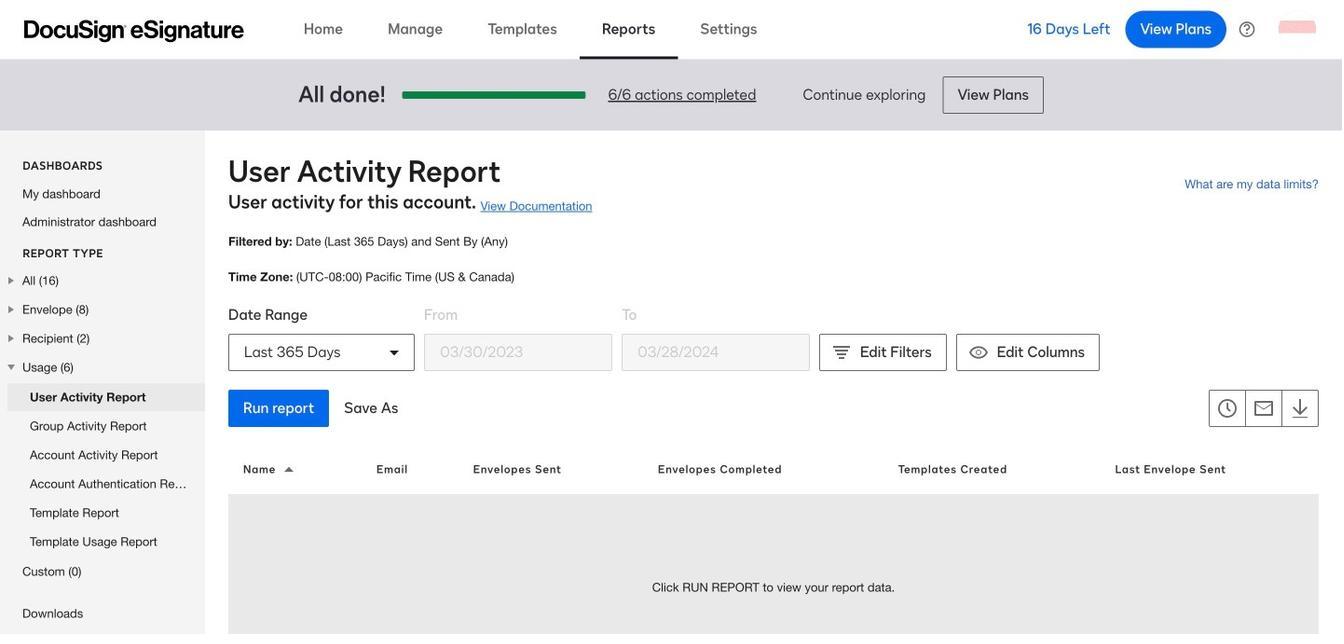 Task type: vqa. For each thing, say whether or not it's contained in the screenshot.
Your uploaded profile image
yes



Task type: locate. For each thing, give the bounding box(es) containing it.
docusign esignature image
[[24, 20, 244, 42]]

MM/DD/YYYY text field
[[425, 335, 612, 370]]

MM/DD/YYYY text field
[[623, 335, 809, 370]]

secondary report detail actions group
[[1209, 390, 1319, 427]]

your uploaded profile image image
[[1279, 11, 1317, 48]]



Task type: describe. For each thing, give the bounding box(es) containing it.
primary report detail actions group
[[228, 390, 413, 427]]



